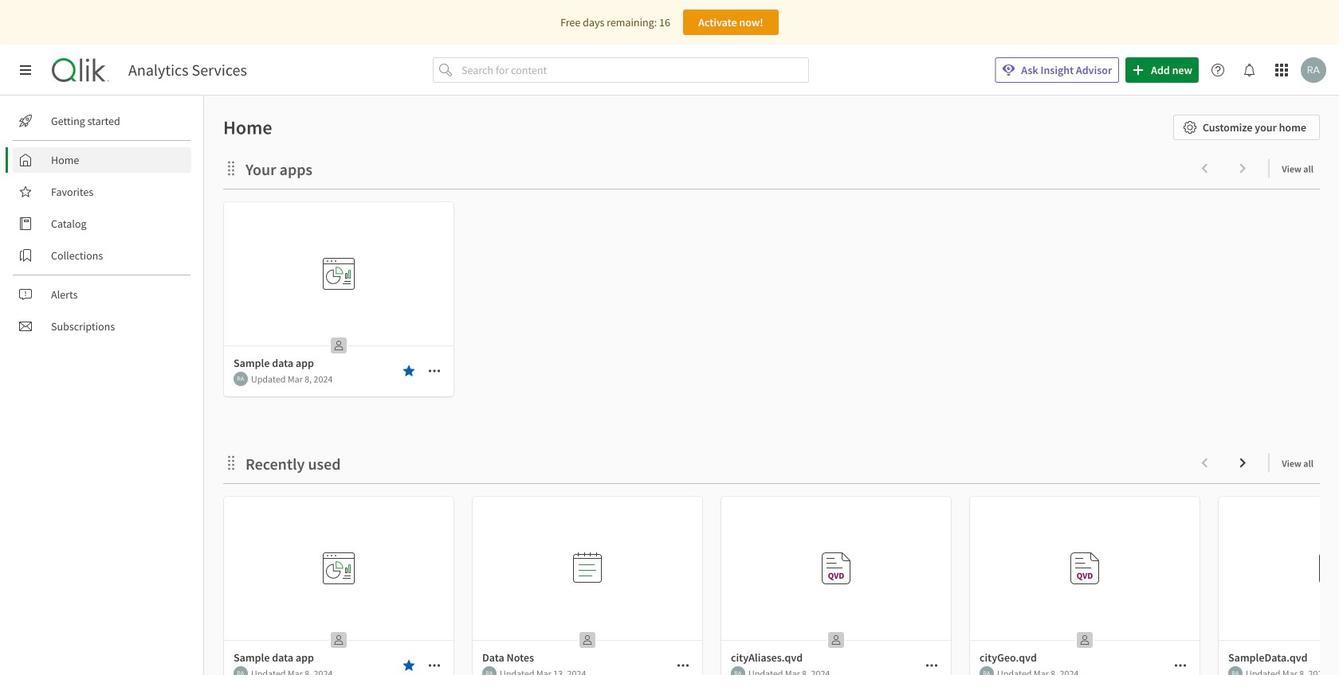 Task type: locate. For each thing, give the bounding box(es) containing it.
0 horizontal spatial more actions image
[[428, 365, 441, 378]]

1 horizontal spatial more actions image
[[677, 660, 690, 673]]

1 vertical spatial more actions image
[[925, 660, 938, 673]]

2 horizontal spatial more actions image
[[1174, 660, 1187, 673]]

remove from favorites image
[[403, 365, 415, 378], [403, 660, 415, 673]]

1 more actions image from the left
[[428, 660, 441, 673]]

navigation pane element
[[0, 102, 203, 346]]

1 horizontal spatial more actions image
[[925, 660, 938, 673]]

more actions image
[[428, 660, 441, 673], [677, 660, 690, 673], [1174, 660, 1187, 673]]

ruby anderson image
[[1301, 57, 1326, 83], [731, 667, 745, 676], [980, 667, 994, 676], [1228, 667, 1243, 676]]

more actions image
[[428, 365, 441, 378], [925, 660, 938, 673]]

1 vertical spatial remove from favorites image
[[403, 660, 415, 673]]

0 vertical spatial more actions image
[[428, 365, 441, 378]]

ruby anderson image for second remove from favorites icon from the top of the page
[[234, 667, 248, 676]]

ruby anderson image
[[234, 372, 248, 387], [234, 667, 248, 676], [482, 667, 497, 676]]

0 horizontal spatial more actions image
[[428, 660, 441, 673]]

main content
[[198, 96, 1339, 676]]

2 remove from favorites image from the top
[[403, 660, 415, 673]]

0 vertical spatial remove from favorites image
[[403, 365, 415, 378]]

ruby anderson element
[[234, 372, 248, 387], [234, 667, 248, 676], [482, 667, 497, 676], [731, 667, 745, 676], [980, 667, 994, 676], [1228, 667, 1243, 676]]



Task type: describe. For each thing, give the bounding box(es) containing it.
analytics services element
[[128, 61, 247, 80]]

close sidebar menu image
[[19, 64, 32, 77]]

move collection image
[[223, 161, 239, 177]]

3 more actions image from the left
[[1174, 660, 1187, 673]]

move collection image
[[223, 456, 239, 472]]

1 remove from favorites image from the top
[[403, 365, 415, 378]]

ruby anderson image for first remove from favorites icon from the top of the page
[[234, 372, 248, 387]]

2 more actions image from the left
[[677, 660, 690, 673]]

Search for content text field
[[458, 57, 809, 83]]



Task type: vqa. For each thing, say whether or not it's contained in the screenshot.
These are the notes Element
no



